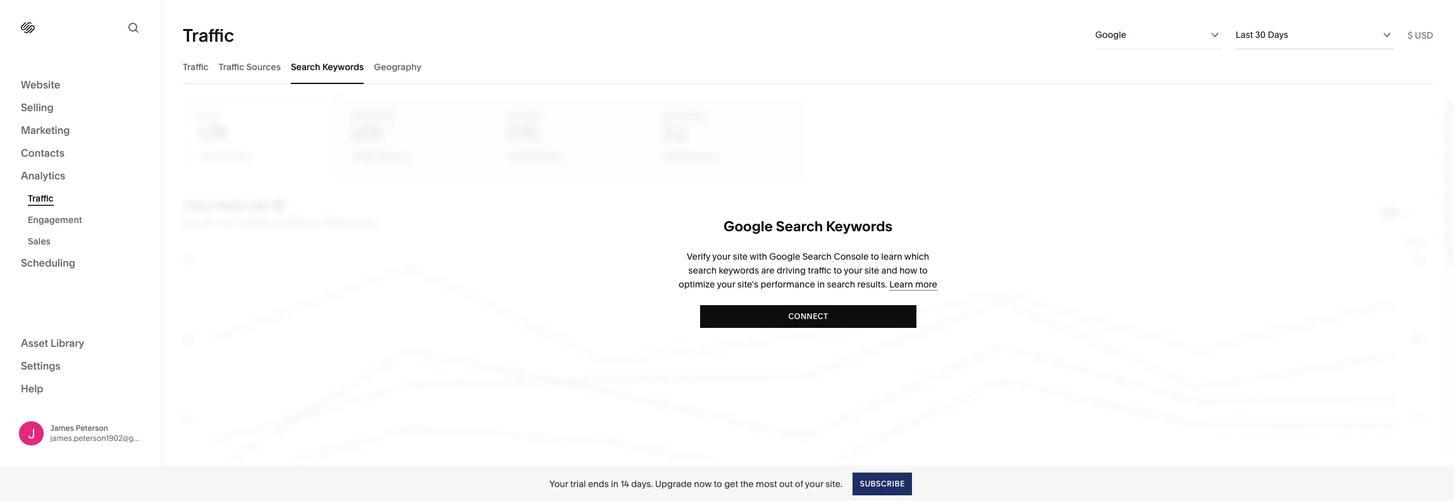 Task type: vqa. For each thing, say whether or not it's contained in the screenshot.
left "in"
yes



Task type: locate. For each thing, give the bounding box(es) containing it.
marketing
[[21, 124, 70, 137]]

website
[[21, 78, 60, 91]]

1 vertical spatial in
[[611, 479, 619, 490]]

peterson
[[76, 424, 108, 433]]

search
[[688, 265, 717, 276], [827, 279, 855, 290]]

0 vertical spatial site
[[733, 251, 748, 263]]

asset library link
[[21, 336, 140, 351]]

1 vertical spatial site
[[864, 265, 879, 276]]

tab list
[[183, 49, 1433, 84]]

geography
[[374, 61, 422, 72]]

0 horizontal spatial site
[[733, 251, 748, 263]]

search down traffic
[[827, 279, 855, 290]]

which
[[904, 251, 929, 263]]

1 vertical spatial keywords
[[826, 218, 893, 235]]

google for google search keywords
[[724, 218, 773, 235]]

search
[[291, 61, 320, 72], [776, 218, 823, 235], [803, 251, 832, 263]]

0 vertical spatial in
[[817, 279, 825, 290]]

traffic sources
[[219, 61, 281, 72]]

your trial ends in 14 days. upgrade now to get the most out of your site.
[[550, 479, 843, 490]]

verify
[[687, 251, 710, 263]]

0 horizontal spatial keywords
[[322, 61, 364, 72]]

keywords inside button
[[322, 61, 364, 72]]

0 vertical spatial google
[[1095, 29, 1127, 40]]

1 horizontal spatial in
[[817, 279, 825, 290]]

0 vertical spatial search
[[688, 265, 717, 276]]

your
[[712, 251, 731, 263], [844, 265, 862, 276], [717, 279, 735, 290], [805, 479, 824, 490]]

google inside google field
[[1095, 29, 1127, 40]]

analytics link
[[21, 169, 140, 184]]

keywords left the geography button
[[322, 61, 364, 72]]

to up the more
[[919, 265, 928, 276]]

the
[[740, 479, 754, 490]]

out
[[779, 479, 793, 490]]

search keywords
[[291, 61, 364, 72]]

now
[[694, 479, 712, 490]]

to
[[871, 251, 879, 263], [834, 265, 842, 276], [919, 265, 928, 276], [714, 479, 722, 490]]

site
[[733, 251, 748, 263], [864, 265, 879, 276]]

traffic left traffic sources
[[183, 61, 208, 72]]

30
[[1255, 29, 1266, 40]]

learn more
[[889, 279, 937, 290]]

2 vertical spatial search
[[803, 251, 832, 263]]

in inside verify your site with google search console to learn which search keywords are driving traffic to your site and how to optimize your site's performance in search results.
[[817, 279, 825, 290]]

14
[[621, 479, 629, 490]]

keywords up console
[[826, 218, 893, 235]]

site's
[[737, 279, 758, 290]]

geography button
[[374, 49, 422, 84]]

traffic
[[183, 24, 234, 46], [183, 61, 208, 72], [219, 61, 244, 72], [28, 193, 54, 204]]

1 horizontal spatial search
[[827, 279, 855, 290]]

search up verify your site with google search console to learn which search keywords are driving traffic to your site and how to optimize your site's performance in search results.
[[776, 218, 823, 235]]

help link
[[21, 382, 43, 396]]

$
[[1408, 29, 1413, 41]]

search inside button
[[291, 61, 320, 72]]

1 horizontal spatial site
[[864, 265, 879, 276]]

asset
[[21, 337, 48, 349]]

search inside verify your site with google search console to learn which search keywords are driving traffic to your site and how to optimize your site's performance in search results.
[[803, 251, 832, 263]]

james
[[50, 424, 74, 433]]

learn
[[881, 251, 902, 263]]

2 vertical spatial google
[[769, 251, 800, 263]]

sales
[[28, 236, 50, 247]]

selling
[[21, 101, 54, 114]]

driving
[[777, 265, 806, 276]]

search down verify
[[688, 265, 717, 276]]

results.
[[857, 279, 887, 290]]

learn
[[889, 279, 913, 290]]

google
[[1095, 29, 1127, 40], [724, 218, 773, 235], [769, 251, 800, 263]]

to left get
[[714, 479, 722, 490]]

most
[[756, 479, 777, 490]]

traffic up traffic button
[[183, 24, 234, 46]]

traffic left the sources
[[219, 61, 244, 72]]

tab list containing traffic
[[183, 49, 1433, 84]]

in
[[817, 279, 825, 290], [611, 479, 619, 490]]

how
[[900, 265, 917, 276]]

subscribe
[[860, 479, 905, 489]]

optimize
[[679, 279, 715, 290]]

james peterson james.peterson1902@gmail.com
[[50, 424, 167, 443]]

engagement link
[[28, 209, 147, 231]]

analytics
[[21, 170, 65, 182]]

search up traffic
[[803, 251, 832, 263]]

google for google
[[1095, 29, 1127, 40]]

and
[[882, 265, 898, 276]]

site up the results.
[[864, 265, 879, 276]]

connect
[[788, 312, 828, 321]]

traffic sources button
[[219, 49, 281, 84]]

1 vertical spatial search
[[827, 279, 855, 290]]

selling link
[[21, 101, 140, 116]]

search right the sources
[[291, 61, 320, 72]]

days.
[[631, 479, 653, 490]]

traffic inside button
[[219, 61, 244, 72]]

google search keywords
[[724, 218, 893, 235]]

in left 14
[[611, 479, 619, 490]]

1 vertical spatial google
[[724, 218, 773, 235]]

keywords
[[322, 61, 364, 72], [826, 218, 893, 235]]

scheduling link
[[21, 256, 140, 271]]

console
[[834, 251, 869, 263]]

google inside verify your site with google search console to learn which search keywords are driving traffic to your site and how to optimize your site's performance in search results.
[[769, 251, 800, 263]]

0 vertical spatial search
[[291, 61, 320, 72]]

in down traffic
[[817, 279, 825, 290]]

contacts link
[[21, 146, 140, 161]]

site up keywords at the bottom of page
[[733, 251, 748, 263]]

upgrade
[[655, 479, 692, 490]]

trial
[[570, 479, 586, 490]]

0 vertical spatial keywords
[[322, 61, 364, 72]]



Task type: describe. For each thing, give the bounding box(es) containing it.
scheduling
[[21, 257, 75, 269]]

asset library
[[21, 337, 84, 349]]

settings
[[21, 360, 61, 372]]

subscribe button
[[853, 473, 912, 496]]

keywords
[[719, 265, 759, 276]]

your up keywords at the bottom of page
[[712, 251, 731, 263]]

are
[[761, 265, 775, 276]]

traffic link
[[28, 188, 147, 209]]

get
[[724, 479, 738, 490]]

marketing link
[[21, 123, 140, 139]]

$ usd
[[1408, 29, 1433, 41]]

search keywords button
[[291, 49, 364, 84]]

your down keywords at the bottom of page
[[717, 279, 735, 290]]

1 horizontal spatial keywords
[[826, 218, 893, 235]]

to left learn in the right bottom of the page
[[871, 251, 879, 263]]

learn more link
[[889, 279, 937, 291]]

site.
[[826, 479, 843, 490]]

ends
[[588, 479, 609, 490]]

more
[[915, 279, 937, 290]]

last 30 days
[[1236, 29, 1289, 40]]

sales link
[[28, 231, 147, 252]]

help
[[21, 382, 43, 395]]

traffic down analytics
[[28, 193, 54, 204]]

performance
[[761, 279, 815, 290]]

website link
[[21, 78, 140, 93]]

your down console
[[844, 265, 862, 276]]

sources
[[246, 61, 281, 72]]

library
[[51, 337, 84, 349]]

usd
[[1415, 29, 1433, 41]]

to right traffic
[[834, 265, 842, 276]]

traffic
[[808, 265, 832, 276]]

your
[[550, 479, 568, 490]]

days
[[1268, 29, 1289, 40]]

james.peterson1902@gmail.com
[[50, 434, 167, 443]]

connect button
[[700, 306, 916, 328]]

of
[[795, 479, 803, 490]]

Google field
[[1095, 21, 1222, 49]]

last 30 days button
[[1236, 21, 1394, 49]]

0 horizontal spatial in
[[611, 479, 619, 490]]

last
[[1236, 29, 1253, 40]]

1 vertical spatial search
[[776, 218, 823, 235]]

contacts
[[21, 147, 64, 159]]

engagement
[[28, 214, 82, 226]]

with
[[750, 251, 767, 263]]

traffic button
[[183, 49, 208, 84]]

settings link
[[21, 359, 140, 374]]

0 horizontal spatial search
[[688, 265, 717, 276]]

verify your site with google search console to learn which search keywords are driving traffic to your site and how to optimize your site's performance in search results.
[[679, 251, 929, 290]]

your right "of"
[[805, 479, 824, 490]]



